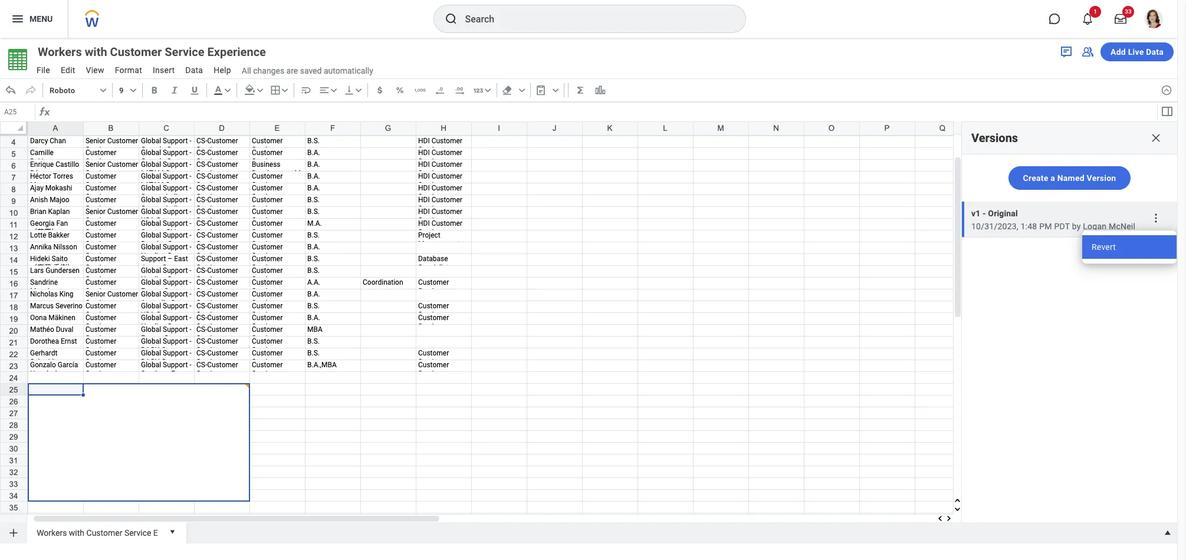 Task type: vqa. For each thing, say whether or not it's contained in the screenshot.
'1' button
yes



Task type: locate. For each thing, give the bounding box(es) containing it.
menus menu bar
[[31, 62, 237, 80]]

data inside menus menu bar
[[185, 65, 203, 75]]

chevron down small image right paste icon
[[550, 84, 562, 96]]

activity stream image
[[1060, 45, 1074, 59]]

add
[[1111, 47, 1126, 57]]

customer inside workers with customer service experience button
[[110, 45, 162, 59]]

with inside workers with customer service experience button
[[85, 45, 107, 59]]

text wrap image
[[300, 84, 312, 96]]

data
[[1147, 47, 1164, 57], [185, 65, 203, 75]]

service up insert
[[165, 45, 204, 59]]

9 button
[[115, 81, 140, 100]]

1 horizontal spatial service
[[165, 45, 204, 59]]

chevron down small image inside roboto dropdown button
[[97, 84, 109, 96]]

chevron down small image right 9
[[127, 84, 139, 96]]

4 chevron down small image from the left
[[550, 84, 562, 96]]

with
[[85, 45, 107, 59], [69, 528, 84, 538]]

workers for workers with customer service experience
[[38, 45, 82, 59]]

x image
[[1151, 132, 1162, 144]]

0 horizontal spatial data
[[185, 65, 203, 75]]

logan
[[1083, 222, 1107, 231]]

workers with customer service experience
[[38, 45, 266, 59]]

version
[[1087, 173, 1117, 183]]

caret up image
[[1162, 527, 1174, 539]]

mcneil
[[1109, 222, 1136, 231]]

0 horizontal spatial service
[[124, 528, 151, 538]]

experience
[[207, 45, 266, 59]]

justify image
[[11, 12, 25, 26]]

data inside button
[[1147, 47, 1164, 57]]

0 vertical spatial with
[[85, 45, 107, 59]]

percentage image
[[394, 84, 406, 96]]

1 vertical spatial with
[[69, 528, 84, 538]]

chevron down small image
[[127, 84, 139, 96], [222, 84, 233, 96], [279, 84, 291, 96], [353, 84, 364, 96], [482, 84, 494, 96], [516, 84, 528, 96]]

create a named version
[[1023, 173, 1117, 183]]

chevron down small image down help
[[222, 84, 233, 96]]

1 vertical spatial data
[[185, 65, 203, 75]]

all changes are saved automatically
[[242, 66, 373, 75]]

customer left 'e'
[[86, 528, 122, 538]]

paste image
[[535, 84, 547, 96]]

workers with customer service e
[[37, 528, 158, 538]]

revert button
[[1083, 235, 1177, 259]]

workers up edit
[[38, 45, 82, 59]]

add live data button
[[1101, 42, 1174, 61]]

chevron down small image down are
[[279, 84, 291, 96]]

bold image
[[149, 84, 160, 96]]

customer up menus menu bar
[[110, 45, 162, 59]]

service inside workers with customer service experience button
[[165, 45, 204, 59]]

chevron down small image inside '9' popup button
[[127, 84, 139, 96]]

chevron down small image left eraser icon
[[482, 84, 494, 96]]

service for experience
[[165, 45, 204, 59]]

thousands comma image
[[414, 84, 426, 96]]

service left 'e'
[[124, 528, 151, 538]]

menu button
[[0, 0, 68, 38]]

search image
[[444, 12, 458, 26]]

workers inside button
[[37, 528, 67, 538]]

6 chevron down small image from the left
[[516, 84, 528, 96]]

1 chevron down small image from the left
[[127, 84, 139, 96]]

1
[[1094, 8, 1097, 15]]

1 vertical spatial service
[[124, 528, 151, 538]]

original
[[988, 209, 1018, 218]]

1 horizontal spatial data
[[1147, 47, 1164, 57]]

None text field
[[1, 104, 35, 120]]

underline image
[[189, 84, 200, 96]]

customer inside workers with customer service e button
[[86, 528, 122, 538]]

1 vertical spatial customer
[[86, 528, 122, 538]]

customer for e
[[86, 528, 122, 538]]

inbox large image
[[1115, 13, 1127, 25]]

chevron down small image left dollar sign icon
[[353, 84, 364, 96]]

33
[[1125, 8, 1132, 15]]

grid
[[0, 99, 1187, 561]]

service inside workers with customer service e button
[[124, 528, 151, 538]]

1:48
[[1021, 222, 1038, 231]]

0 vertical spatial customer
[[110, 45, 162, 59]]

roboto button
[[45, 81, 110, 100]]

chevron down small image left 'border all' image
[[254, 84, 266, 96]]

0 vertical spatial workers
[[38, 45, 82, 59]]

e
[[153, 528, 158, 538]]

1 vertical spatial workers
[[37, 528, 67, 538]]

chevron down small image left 9
[[97, 84, 109, 96]]

-
[[983, 209, 986, 218]]

workers inside button
[[38, 45, 82, 59]]

revert menu
[[1083, 235, 1177, 259]]

caret down small image
[[166, 526, 178, 538]]

customer
[[110, 45, 162, 59], [86, 528, 122, 538]]

fx image
[[38, 105, 52, 119]]

chevron down small image right eraser icon
[[516, 84, 528, 96]]

versions
[[972, 131, 1018, 145]]

3 chevron down small image from the left
[[279, 84, 291, 96]]

1 button
[[1075, 6, 1102, 32]]

all
[[242, 66, 251, 75]]

0 vertical spatial data
[[1147, 47, 1164, 57]]

edit
[[61, 65, 75, 75]]

data up underline icon
[[185, 65, 203, 75]]

italics image
[[169, 84, 180, 96]]

add live data
[[1111, 47, 1164, 57]]

automatically
[[324, 66, 373, 75]]

workers right add footer ws icon
[[37, 528, 67, 538]]

chevron down small image left align bottom image
[[328, 84, 340, 96]]

autosum image
[[575, 84, 586, 96]]

workers
[[38, 45, 82, 59], [37, 528, 67, 538]]

Search Workday  search field
[[465, 6, 721, 32]]

pm
[[1040, 222, 1052, 231]]

service
[[165, 45, 204, 59], [124, 528, 151, 538]]

data right live
[[1147, 47, 1164, 57]]

remove zero image
[[434, 84, 446, 96]]

0 vertical spatial service
[[165, 45, 204, 59]]

pdt
[[1055, 222, 1070, 231]]

2 chevron down small image from the left
[[222, 84, 233, 96]]

2 chevron down small image from the left
[[254, 84, 266, 96]]

format
[[115, 65, 142, 75]]

with inside workers with customer service e button
[[69, 528, 84, 538]]

workers for workers with customer service e
[[37, 528, 67, 538]]

are
[[286, 66, 298, 75]]

1 chevron down small image from the left
[[97, 84, 109, 96]]

chevron down small image
[[97, 84, 109, 96], [254, 84, 266, 96], [328, 84, 340, 96], [550, 84, 562, 96]]



Task type: describe. For each thing, give the bounding box(es) containing it.
changes
[[253, 66, 284, 75]]

4 chevron down small image from the left
[[353, 84, 364, 96]]

named
[[1058, 173, 1085, 183]]

v1 - original 10/31/2023, 1:48 pm pdt by logan mcneil
[[972, 209, 1136, 231]]

workers with customer service experience button
[[32, 44, 287, 60]]

service for e
[[124, 528, 151, 538]]

Formula Bar text field
[[52, 104, 1156, 120]]

media classroom image
[[1081, 45, 1095, 59]]

eraser image
[[501, 84, 513, 96]]

live
[[1129, 47, 1144, 57]]

9
[[119, 86, 124, 95]]

saved
[[300, 66, 322, 75]]

v1 - original list item
[[962, 202, 1178, 238]]

align bottom image
[[343, 84, 355, 96]]

insert
[[153, 65, 175, 75]]

all changes are saved automatically button
[[237, 65, 373, 76]]

create
[[1023, 173, 1049, 183]]

by
[[1073, 222, 1081, 231]]

profile logan mcneil image
[[1145, 9, 1164, 31]]

versions element
[[962, 202, 1178, 238]]

v1
[[972, 209, 981, 218]]

view
[[86, 65, 104, 75]]

a
[[1051, 173, 1056, 183]]

10/31/2023,
[[972, 222, 1019, 231]]

align left image
[[318, 84, 330, 96]]

add footer ws image
[[8, 527, 20, 539]]

customer for experience
[[110, 45, 162, 59]]

undo l image
[[5, 84, 17, 96]]

related actions vertical image
[[1151, 212, 1162, 224]]

with for workers with customer service e
[[69, 528, 84, 538]]

add zero image
[[454, 84, 466, 96]]

border all image
[[269, 84, 281, 96]]

file
[[37, 65, 50, 75]]

menu
[[30, 14, 53, 23]]

revert
[[1092, 243, 1116, 252]]

workers with customer service e button
[[32, 523, 163, 542]]

numbers image
[[472, 84, 484, 96]]

notifications large image
[[1082, 13, 1094, 25]]

5 chevron down small image from the left
[[482, 84, 494, 96]]

toolbar container region
[[0, 78, 1156, 102]]

3 chevron down small image from the left
[[328, 84, 340, 96]]

with for workers with customer service experience
[[85, 45, 107, 59]]

help
[[214, 65, 231, 75]]

chart image
[[595, 84, 606, 96]]

33 button
[[1108, 6, 1135, 32]]

create a named version button
[[1009, 166, 1131, 190]]

roboto
[[50, 86, 75, 95]]

dollar sign image
[[374, 84, 386, 96]]

formula editor image
[[1160, 104, 1174, 119]]

chevron up circle image
[[1161, 84, 1173, 96]]



